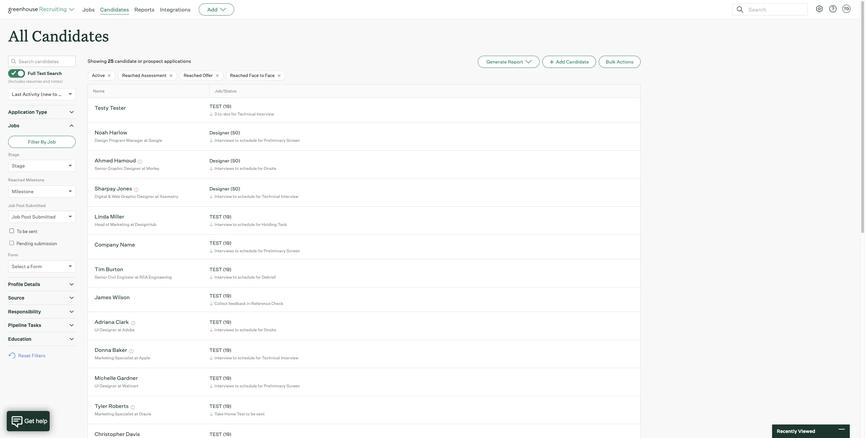 Task type: locate. For each thing, give the bounding box(es) containing it.
be right to
[[23, 229, 28, 234]]

2 test from the top
[[210, 214, 222, 220]]

schedule inside 'designer (50) interviews to schedule for preliminary screen'
[[240, 138, 257, 143]]

form element
[[8, 252, 76, 277]]

0 vertical spatial preliminary
[[264, 138, 286, 143]]

post up to be sent
[[21, 214, 31, 220]]

(19) up collect
[[223, 293, 232, 299]]

viewed
[[799, 429, 816, 435]]

candidates right jobs 'link'
[[100, 6, 129, 13]]

add candidate
[[556, 59, 589, 65]]

(19) up interview to schedule for debrief link
[[223, 267, 232, 273]]

2 interview to schedule for technical interview link from the top
[[208, 355, 300, 361]]

1 vertical spatial onsite
[[264, 328, 276, 333]]

marketing down miller
[[110, 222, 130, 227]]

4 (19) from the top
[[223, 267, 232, 273]]

1 interview to schedule for technical interview link from the top
[[208, 193, 300, 200]]

reset filters button
[[8, 350, 49, 362]]

2 vertical spatial screen
[[287, 384, 300, 389]]

10 test from the top
[[210, 432, 222, 438]]

1 vertical spatial screen
[[287, 248, 300, 254]]

submitted down reached milestone element
[[26, 203, 46, 208]]

for for ui designer at walmart
[[258, 384, 263, 389]]

name down active
[[93, 89, 105, 94]]

for for ui designer at adobe
[[258, 328, 263, 333]]

1 screen from the top
[[287, 138, 300, 143]]

3 preliminary from the top
[[264, 384, 286, 389]]

source
[[8, 295, 24, 301]]

jobs left candidates link
[[82, 6, 95, 13]]

at down tyler roberts has been in take home test for more than 7 days image
[[134, 412, 138, 417]]

ui inside michelle gardner ui designer at walmart
[[95, 384, 99, 389]]

select a form
[[12, 264, 42, 269]]

technical for donna baker
[[262, 356, 280, 361]]

tank
[[278, 222, 287, 227]]

reached up job/status
[[230, 73, 248, 78]]

google
[[149, 138, 162, 143]]

schedule up test (19) interview to schedule for technical interview in the bottom left of the page
[[240, 328, 257, 333]]

testy tester
[[95, 105, 126, 111]]

(19) down the interview to schedule for holding tank link
[[223, 241, 232, 246]]

(50) inside 'designer (50) interviews to schedule for preliminary screen'
[[231, 130, 240, 136]]

adriana clark
[[95, 319, 129, 326]]

(50) inside designer (50) interviews to schedule for onsite
[[231, 158, 240, 164]]

adriana clark link
[[95, 319, 129, 327]]

interviews for ui designer at walmart
[[215, 384, 234, 389]]

submitted
[[26, 203, 46, 208], [32, 214, 56, 220]]

1 vertical spatial sent
[[256, 412, 265, 417]]

0 vertical spatial submitted
[[26, 203, 46, 208]]

0 vertical spatial interviews to schedule for preliminary screen link
[[208, 137, 302, 144]]

schedule inside test (19) interview to schedule for holding tank
[[238, 222, 255, 227]]

ui down michelle
[[95, 384, 99, 389]]

screen for michelle gardner
[[287, 384, 300, 389]]

to inside 'designer (50) interviews to schedule for preliminary screen'
[[235, 138, 239, 143]]

add inside popup button
[[207, 6, 218, 13]]

1 specialist from the top
[[115, 356, 134, 361]]

reached left offer
[[184, 73, 202, 78]]

9 test from the top
[[210, 404, 222, 410]]

test inside 'test (19) interviews to schedule for onsite'
[[210, 320, 222, 325]]

preliminary inside 'designer (50) interviews to schedule for preliminary screen'
[[264, 138, 286, 143]]

sharpay jones has been in technical interview for more than 14 days image
[[133, 188, 139, 192]]

(19) inside test (19) interview to schedule for debrief
[[223, 267, 232, 273]]

interviews for ui designer at adobe
[[215, 328, 234, 333]]

2 onsite from the top
[[264, 328, 276, 333]]

interviews to schedule for onsite link up test (19) interview to schedule for technical interview in the bottom left of the page
[[208, 327, 278, 333]]

candidate
[[566, 59, 589, 65]]

(19) for second interviews to schedule for preliminary screen link from the bottom
[[223, 241, 232, 246]]

job post submitted down reached milestone element
[[8, 203, 46, 208]]

1 vertical spatial job
[[8, 203, 15, 208]]

tester
[[110, 105, 126, 111]]

onsite inside 'test (19) interviews to schedule for onsite'
[[264, 328, 276, 333]]

test (19) interviews to schedule for preliminary screen
[[210, 241, 300, 254], [210, 376, 300, 389]]

test (19) interviews to schedule for preliminary screen down the interview to schedule for holding tank link
[[210, 241, 300, 254]]

senior
[[95, 166, 107, 171], [95, 275, 107, 280]]

report
[[508, 59, 523, 65]]

marketing specialist at oracle
[[95, 412, 151, 417]]

1 vertical spatial interviews to schedule for preliminary screen link
[[208, 248, 302, 254]]

1 vertical spatial ui
[[95, 384, 99, 389]]

testy
[[95, 105, 109, 111]]

for inside test (19) interview to schedule for debrief
[[256, 275, 261, 280]]

marketing inside linda miller head of marketing at designhub
[[110, 222, 130, 227]]

interviews to schedule for onsite link for ahmed hamoud
[[208, 165, 278, 172]]

marketing for baker
[[95, 356, 114, 361]]

last
[[12, 91, 22, 97]]

7 (19) from the top
[[223, 348, 232, 353]]

at left xeometry
[[155, 194, 159, 199]]

marketing down tyler
[[95, 412, 114, 417]]

3
[[215, 112, 217, 117]]

2 ui from the top
[[95, 384, 99, 389]]

1 vertical spatial name
[[120, 242, 135, 248]]

0 vertical spatial interview to schedule for technical interview link
[[208, 193, 300, 200]]

bulk
[[606, 59, 616, 65]]

reports link
[[134, 6, 155, 13]]

interviews to schedule for preliminary screen link up test (19) interview to schedule for debrief
[[208, 248, 302, 254]]

job post submitted up to be sent
[[12, 214, 56, 220]]

walmart
[[122, 384, 139, 389]]

christopher
[[95, 431, 125, 438]]

interviews for senior graphic designer at morley
[[215, 166, 234, 171]]

1 horizontal spatial sent
[[256, 412, 265, 417]]

ahmed hamoud
[[95, 157, 136, 164]]

senior inside "tim burton senior civil engineer at rsa engineering"
[[95, 275, 107, 280]]

(19) inside test (19) 3 to-dos for technical interview
[[223, 104, 232, 109]]

(19) for interview to schedule for debrief link
[[223, 267, 232, 273]]

0 horizontal spatial face
[[249, 73, 259, 78]]

senior graphic designer at morley
[[95, 166, 159, 171]]

(50) down 'designer (50) interviews to schedule for preliminary screen'
[[231, 158, 240, 164]]

0 horizontal spatial form
[[8, 253, 18, 258]]

filter by job button
[[8, 136, 76, 148]]

(50) down 3 to-dos for technical interview link
[[231, 130, 240, 136]]

post up to
[[16, 203, 25, 208]]

schedule up test (19) take home test to be sent in the bottom of the page
[[240, 384, 257, 389]]

2 vertical spatial interviews to schedule for preliminary screen link
[[208, 383, 302, 389]]

(50) down designer (50) interviews to schedule for onsite
[[231, 186, 240, 192]]

for for marketing specialist at apple
[[256, 356, 261, 361]]

candidates down jobs 'link'
[[32, 26, 109, 46]]

7 test from the top
[[210, 348, 222, 353]]

6 test from the top
[[210, 320, 222, 325]]

(50) inside designer (50) interview to schedule for technical interview
[[231, 186, 240, 192]]

for inside 'designer (50) interviews to schedule for preliminary screen'
[[258, 138, 263, 143]]

0 horizontal spatial add
[[207, 6, 218, 13]]

reached
[[122, 73, 140, 78], [184, 73, 202, 78], [230, 73, 248, 78], [8, 178, 25, 183]]

2 vertical spatial preliminary
[[264, 384, 286, 389]]

1 horizontal spatial add
[[556, 59, 565, 65]]

be
[[23, 229, 28, 234], [251, 412, 256, 417]]

at down the ahmed hamoud has been in onsite for more than 21 days icon
[[142, 166, 146, 171]]

jones
[[117, 185, 132, 192]]

job post submitted element
[[8, 202, 76, 228]]

be right test
[[251, 412, 256, 417]]

technical inside test (19) interview to schedule for technical interview
[[262, 356, 280, 361]]

interviews to schedule for onsite link up designer (50) interview to schedule for technical interview
[[208, 165, 278, 172]]

0 horizontal spatial sent
[[29, 229, 37, 234]]

schedule inside designer (50) interviews to schedule for onsite
[[240, 166, 257, 171]]

(19) inside test (19) interview to schedule for holding tank
[[223, 214, 232, 220]]

1 (50) from the top
[[231, 130, 240, 136]]

1 horizontal spatial face
[[265, 73, 275, 78]]

showing 25 candidate or prospect applications
[[88, 58, 191, 64]]

reference
[[251, 301, 271, 306]]

interviews to schedule for preliminary screen link for gardner
[[208, 383, 302, 389]]

test (19) interview to schedule for holding tank
[[210, 214, 287, 227]]

1 interviews to schedule for onsite link from the top
[[208, 165, 278, 172]]

designer inside designer (50) interviews to schedule for onsite
[[210, 158, 230, 164]]

sent right test
[[256, 412, 265, 417]]

collect feedback in reference check link
[[208, 301, 285, 307]]

2 specialist from the top
[[115, 412, 134, 417]]

graphic down jones
[[121, 194, 136, 199]]

(19) inside 'test (19) interviews to schedule for onsite'
[[223, 320, 232, 325]]

(50)
[[231, 130, 240, 136], [231, 158, 240, 164], [231, 186, 240, 192]]

to inside test (19) interview to schedule for debrief
[[233, 275, 237, 280]]

0 vertical spatial marketing
[[110, 222, 130, 227]]

schedule up designer (50) interview to schedule for technical interview
[[240, 166, 257, 171]]

3 (50) from the top
[[231, 186, 240, 192]]

schedule up designer (50) interviews to schedule for onsite
[[240, 138, 257, 143]]

engineering
[[149, 275, 172, 280]]

senior down tim
[[95, 275, 107, 280]]

sent
[[29, 229, 37, 234], [256, 412, 265, 417]]

5 (19) from the top
[[223, 293, 232, 299]]

test (19) interviews to schedule for onsite
[[210, 320, 276, 333]]

davis
[[126, 431, 140, 438]]

1 onsite from the top
[[264, 166, 276, 171]]

schedule up test (19) collect feedback in reference check
[[238, 275, 255, 280]]

2 screen from the top
[[287, 248, 300, 254]]

2 (50) from the top
[[231, 158, 240, 164]]

1 interviews to schedule for preliminary screen link from the top
[[208, 137, 302, 144]]

(19) up home on the left
[[223, 404, 232, 410]]

schedule inside test (19) interview to schedule for technical interview
[[238, 356, 255, 361]]

to inside designer (50) interviews to schedule for onsite
[[235, 166, 239, 171]]

specialist down roberts
[[115, 412, 134, 417]]

(19) for 3 to-dos for technical interview link
[[223, 104, 232, 109]]

to inside test (19) interview to schedule for technical interview
[[233, 356, 237, 361]]

2 interviews to schedule for onsite link from the top
[[208, 327, 278, 333]]

interview to schedule for technical interview link for donna baker
[[208, 355, 300, 361]]

2 senior from the top
[[95, 275, 107, 280]]

3 (19) from the top
[[223, 241, 232, 246]]

james wilson link
[[95, 294, 130, 302]]

name right company
[[120, 242, 135, 248]]

1 interviews from the top
[[215, 138, 234, 143]]

rsa
[[139, 275, 148, 280]]

0 vertical spatial milestone
[[26, 178, 44, 183]]

(19) inside test (19) take home test to be sent
[[223, 404, 232, 410]]

reached down candidate
[[122, 73, 140, 78]]

Search candidates field
[[8, 56, 76, 67]]

submitted up to be sent
[[32, 214, 56, 220]]

(19) inside test (19) interview to schedule for technical interview
[[223, 348, 232, 353]]

3 screen from the top
[[287, 384, 300, 389]]

1 vertical spatial form
[[30, 264, 42, 269]]

1 horizontal spatial be
[[251, 412, 256, 417]]

designer inside designer (50) interview to schedule for technical interview
[[210, 186, 230, 192]]

at down michelle gardner link
[[118, 384, 121, 389]]

2 vertical spatial job
[[12, 214, 20, 220]]

for inside designer (50) interview to schedule for technical interview
[[256, 194, 261, 199]]

senior down ahmed
[[95, 166, 107, 171]]

stage element
[[8, 151, 76, 177]]

hamoud
[[114, 157, 136, 164]]

1 (19) from the top
[[223, 104, 232, 109]]

schedule up test (19) interview to schedule for holding tank
[[238, 194, 255, 199]]

active
[[92, 73, 105, 78]]

5 interviews from the top
[[215, 384, 234, 389]]

interviews to schedule for preliminary screen link up test (19) take home test to be sent in the bottom of the page
[[208, 383, 302, 389]]

8 test from the top
[[210, 376, 222, 382]]

3 interviews to schedule for preliminary screen link from the top
[[208, 383, 302, 389]]

in
[[247, 301, 250, 306]]

sharpay jones link
[[95, 185, 132, 193]]

screen inside 'designer (50) interviews to schedule for preliminary screen'
[[287, 138, 300, 143]]

job inside button
[[47, 139, 56, 145]]

stage
[[8, 152, 19, 157], [12, 163, 25, 169]]

1 vertical spatial post
[[21, 214, 31, 220]]

0 vertical spatial (50)
[[231, 130, 240, 136]]

0 vertical spatial name
[[93, 89, 105, 94]]

screen
[[287, 138, 300, 143], [287, 248, 300, 254], [287, 384, 300, 389]]

1 vertical spatial interview to schedule for technical interview link
[[208, 355, 300, 361]]

marketing down donna
[[95, 356, 114, 361]]

schedule left holding
[[238, 222, 255, 227]]

0 vertical spatial ui
[[95, 328, 99, 333]]

0 vertical spatial screen
[[287, 138, 300, 143]]

preliminary
[[264, 138, 286, 143], [264, 248, 286, 254], [264, 384, 286, 389]]

add
[[207, 6, 218, 13], [556, 59, 565, 65]]

1 vertical spatial (50)
[[231, 158, 240, 164]]

1 horizontal spatial form
[[30, 264, 42, 269]]

milestone
[[26, 178, 44, 183], [12, 189, 34, 194]]

onsite inside designer (50) interviews to schedule for onsite
[[264, 166, 276, 171]]

(19) down home on the left
[[223, 432, 232, 438]]

(19) down collect
[[223, 320, 232, 325]]

2 interviews from the top
[[215, 166, 234, 171]]

4 interviews from the top
[[215, 328, 234, 333]]

interviews for design program manager at google
[[215, 138, 234, 143]]

milestone down stage element
[[26, 178, 44, 183]]

1 test (19) interviews to schedule for preliminary screen from the top
[[210, 241, 300, 254]]

0 vertical spatial specialist
[[115, 356, 134, 361]]

profile details
[[8, 282, 40, 287]]

interviews inside designer (50) interviews to schedule for onsite
[[215, 166, 234, 171]]

(19) inside test (19) collect feedback in reference check
[[223, 293, 232, 299]]

1 vertical spatial preliminary
[[264, 248, 286, 254]]

interviews to schedule for preliminary screen link
[[208, 137, 302, 144], [208, 248, 302, 254], [208, 383, 302, 389]]

for inside test (19) interview to schedule for technical interview
[[256, 356, 261, 361]]

reached offer
[[184, 73, 213, 78]]

offer
[[203, 73, 213, 78]]

1 vertical spatial specialist
[[115, 412, 134, 417]]

for inside test (19) interview to schedule for holding tank
[[256, 222, 261, 227]]

interviews inside 'designer (50) interviews to schedule for preliminary screen'
[[215, 138, 234, 143]]

at left rsa
[[135, 275, 139, 280]]

3 interviews from the top
[[215, 248, 234, 254]]

1 horizontal spatial jobs
[[82, 6, 95, 13]]

1 preliminary from the top
[[264, 138, 286, 143]]

test (19) take home test to be sent
[[210, 404, 265, 417]]

1 test from the top
[[210, 104, 222, 109]]

ui down adriana
[[95, 328, 99, 333]]

9 (19) from the top
[[223, 404, 232, 410]]

6 (19) from the top
[[223, 320, 232, 325]]

for
[[231, 112, 237, 117], [258, 138, 263, 143], [258, 166, 263, 171], [256, 194, 261, 199], [256, 222, 261, 227], [258, 248, 263, 254], [256, 275, 261, 280], [258, 328, 263, 333], [256, 356, 261, 361], [258, 384, 263, 389]]

digital & web graphic designer at xeometry
[[95, 194, 178, 199]]

checkmark image
[[11, 71, 16, 75]]

graphic down ahmed hamoud link
[[108, 166, 123, 171]]

linda miller link
[[95, 213, 124, 221]]

for inside designer (50) interviews to schedule for onsite
[[258, 166, 263, 171]]

0 vertical spatial job
[[47, 139, 56, 145]]

2 vertical spatial marketing
[[95, 412, 114, 417]]

0 vertical spatial jobs
[[82, 6, 95, 13]]

schedule down 'test (19) interviews to schedule for onsite'
[[238, 356, 255, 361]]

wilson
[[113, 294, 130, 301]]

pipeline tasks
[[8, 323, 41, 328]]

ui
[[95, 328, 99, 333], [95, 384, 99, 389]]

schedule inside 'test (19) interviews to schedule for onsite'
[[240, 328, 257, 333]]

(50) for ahmed hamoud
[[231, 158, 240, 164]]

reached for reached offer
[[184, 73, 202, 78]]

ahmed hamoud has been in onsite for more than 21 days image
[[137, 160, 143, 164]]

linda
[[95, 213, 109, 220]]

(19) up the interview to schedule for holding tank link
[[223, 214, 232, 220]]

marketing for roberts
[[95, 412, 114, 417]]

adobe
[[122, 328, 135, 333]]

1 vertical spatial be
[[251, 412, 256, 417]]

1 vertical spatial submitted
[[32, 214, 56, 220]]

interview to schedule for holding tank link
[[208, 221, 289, 228]]

interviews inside 'test (19) interviews to schedule for onsite'
[[215, 328, 234, 333]]

(19) up test (19) take home test to be sent in the bottom of the page
[[223, 376, 232, 382]]

form right a
[[30, 264, 42, 269]]

0 vertical spatial add
[[207, 6, 218, 13]]

reached down stage element
[[8, 178, 25, 183]]

reached for reached face to face
[[230, 73, 248, 78]]

sent up pending submission
[[29, 229, 37, 234]]

1 vertical spatial candidates
[[32, 26, 109, 46]]

onsite up designer (50) interview to schedule for technical interview
[[264, 166, 276, 171]]

(19) for take home test to be sent link
[[223, 404, 232, 410]]

at down donna baker has been in technical interview for more than 14 days icon
[[134, 356, 138, 361]]

reached face to face
[[230, 73, 275, 78]]

0 vertical spatial senior
[[95, 166, 107, 171]]

0 vertical spatial onsite
[[264, 166, 276, 171]]

filters
[[32, 353, 45, 359]]

1 vertical spatial test (19) interviews to schedule for preliminary screen
[[210, 376, 300, 389]]

jobs down application at the top left
[[8, 123, 19, 129]]

responsibility
[[8, 309, 41, 315]]

company name link
[[95, 242, 135, 249]]

schedule for design program manager at google
[[240, 138, 257, 143]]

schedule
[[240, 138, 257, 143], [240, 166, 257, 171], [238, 194, 255, 199], [238, 222, 255, 227], [240, 248, 257, 254], [238, 275, 255, 280], [240, 328, 257, 333], [238, 356, 255, 361], [240, 384, 257, 389]]

2 vertical spatial (50)
[[231, 186, 240, 192]]

at left designhub
[[130, 222, 134, 227]]

2 (19) from the top
[[223, 214, 232, 220]]

post
[[16, 203, 25, 208], [21, 214, 31, 220]]

select
[[12, 264, 26, 269]]

4 test from the top
[[210, 267, 222, 273]]

schedule for senior civil engineer at rsa engineering
[[238, 275, 255, 280]]

technical inside designer (50) interview to schedule for technical interview
[[262, 194, 280, 199]]

tyler roberts has been in take home test for more than 7 days image
[[130, 406, 136, 410]]

interview
[[257, 112, 274, 117], [215, 194, 232, 199], [281, 194, 299, 199], [215, 222, 232, 227], [215, 275, 232, 280], [215, 356, 232, 361], [281, 356, 299, 361]]

milestone down reached milestone
[[12, 189, 34, 194]]

1 horizontal spatial name
[[120, 242, 135, 248]]

test inside test (19) interview to schedule for holding tank
[[210, 214, 222, 220]]

notes)
[[51, 79, 63, 84]]

1 vertical spatial marketing
[[95, 356, 114, 361]]

jobs link
[[82, 6, 95, 13]]

at left the google at the top
[[144, 138, 148, 143]]

test inside test (19) interview to schedule for debrief
[[210, 267, 222, 273]]

1 vertical spatial technical
[[262, 194, 280, 199]]

designer
[[210, 130, 230, 136], [210, 158, 230, 164], [124, 166, 141, 171], [210, 186, 230, 192], [137, 194, 154, 199], [100, 328, 117, 333], [100, 384, 117, 389]]

1 vertical spatial interviews to schedule for onsite link
[[208, 327, 278, 333]]

noah
[[95, 129, 108, 136]]

resumes
[[26, 79, 42, 84]]

onsite down check
[[264, 328, 276, 333]]

technical inside test (19) 3 to-dos for technical interview
[[238, 112, 256, 117]]

0 vertical spatial technical
[[238, 112, 256, 117]]

adriana
[[95, 319, 115, 326]]

schedule inside test (19) interview to schedule for debrief
[[238, 275, 255, 280]]

for inside 'test (19) interviews to schedule for onsite'
[[258, 328, 263, 333]]

form down pending submission option on the left bottom of the page
[[8, 253, 18, 258]]

schedule for ui designer at adobe
[[240, 328, 257, 333]]

marketing specialist at apple
[[95, 356, 150, 361]]

1 vertical spatial add
[[556, 59, 565, 65]]

christopher davis
[[95, 431, 140, 438]]

2 vertical spatial technical
[[262, 356, 280, 361]]

specialist down baker on the bottom
[[115, 356, 134, 361]]

(19) up dos
[[223, 104, 232, 109]]

to inside designer (50) interview to schedule for technical interview
[[233, 194, 237, 199]]

pending
[[17, 241, 33, 246]]

test (19) collect feedback in reference check
[[210, 293, 283, 306]]

1 vertical spatial jobs
[[8, 123, 19, 129]]

5 test from the top
[[210, 293, 222, 299]]

check
[[272, 301, 283, 306]]

Pending submission checkbox
[[9, 241, 14, 245]]

0 vertical spatial test (19) interviews to schedule for preliminary screen
[[210, 241, 300, 254]]

test (19) interviews to schedule for preliminary screen down test (19) interview to schedule for technical interview in the bottom left of the page
[[210, 376, 300, 389]]

schedule for head of marketing at designhub
[[238, 222, 255, 227]]

schedule inside designer (50) interview to schedule for technical interview
[[238, 194, 255, 199]]

8 (19) from the top
[[223, 376, 232, 382]]

interviews to schedule for preliminary screen link up designer (50) interviews to schedule for onsite
[[208, 137, 302, 144]]

head
[[95, 222, 105, 227]]

1 vertical spatial senior
[[95, 275, 107, 280]]

0 vertical spatial interviews to schedule for onsite link
[[208, 165, 278, 172]]

(19) down 'test (19) interviews to schedule for onsite'
[[223, 348, 232, 353]]

0 horizontal spatial be
[[23, 229, 28, 234]]



Task type: vqa. For each thing, say whether or not it's contained in the screenshot.
27 link
no



Task type: describe. For each thing, give the bounding box(es) containing it.
burton
[[106, 266, 123, 273]]

(19) for the interview to schedule for holding tank link
[[223, 214, 232, 220]]

ahmed
[[95, 157, 113, 164]]

schedule for marketing specialist at apple
[[238, 356, 255, 361]]

text
[[36, 71, 46, 76]]

at inside "tim burton senior civil engineer at rsa engineering"
[[135, 275, 139, 280]]

sharpay
[[95, 185, 116, 192]]

reached assessment
[[122, 73, 167, 78]]

prospect
[[143, 58, 163, 64]]

2 face from the left
[[265, 73, 275, 78]]

activity
[[23, 91, 40, 97]]

company name
[[95, 242, 135, 248]]

Search text field
[[747, 5, 802, 14]]

harlow
[[109, 129, 127, 136]]

for for senior civil engineer at rsa engineering
[[256, 275, 261, 280]]

td button
[[842, 3, 852, 14]]

job/status
[[215, 89, 237, 94]]

candidate reports are now available! apply filters and select "view in app" element
[[478, 56, 540, 68]]

morley
[[146, 166, 159, 171]]

1 ui from the top
[[95, 328, 99, 333]]

at inside michelle gardner ui designer at walmart
[[118, 384, 121, 389]]

onsite for adriana clark
[[264, 328, 276, 333]]

tim burton senior civil engineer at rsa engineering
[[95, 266, 172, 280]]

designer inside michelle gardner ui designer at walmart
[[100, 384, 117, 389]]

oracle
[[139, 412, 151, 417]]

ui designer at adobe
[[95, 328, 135, 333]]

reached for reached milestone
[[8, 178, 25, 183]]

integrations link
[[160, 6, 191, 13]]

michelle gardner ui designer at walmart
[[95, 375, 139, 389]]

2 preliminary from the top
[[264, 248, 286, 254]]

specialist for donna baker
[[115, 356, 134, 361]]

1 vertical spatial graphic
[[121, 194, 136, 199]]

add candidate link
[[543, 56, 596, 68]]

filter by job
[[28, 139, 56, 145]]

to inside test (19) take home test to be sent
[[246, 412, 250, 417]]

1 face from the left
[[249, 73, 259, 78]]

td
[[844, 6, 850, 11]]

last activity (new to old) option
[[12, 91, 67, 97]]

application type
[[8, 109, 47, 115]]

full
[[28, 71, 36, 76]]

0 vertical spatial sent
[[29, 229, 37, 234]]

recently
[[777, 429, 798, 435]]

interview inside test (19) interview to schedule for holding tank
[[215, 222, 232, 227]]

at inside noah harlow design program manager at google
[[144, 138, 148, 143]]

greenhouse recruiting image
[[8, 5, 69, 14]]

1 vertical spatial stage
[[12, 163, 25, 169]]

tyler roberts link
[[95, 403, 129, 411]]

designer inside 'designer (50) interviews to schedule for preliminary screen'
[[210, 130, 230, 136]]

0 vertical spatial candidates
[[100, 6, 129, 13]]

company
[[95, 242, 119, 248]]

for for head of marketing at designhub
[[256, 222, 261, 227]]

interview inside test (19) interview to schedule for debrief
[[215, 275, 232, 280]]

reset
[[18, 353, 31, 359]]

interview inside test (19) 3 to-dos for technical interview
[[257, 112, 274, 117]]

3 test from the top
[[210, 241, 222, 246]]

search
[[47, 71, 62, 76]]

to inside test (19) interview to schedule for holding tank
[[233, 222, 237, 227]]

web
[[112, 194, 120, 199]]

0 vertical spatial stage
[[8, 152, 19, 157]]

1 vertical spatial job post submitted
[[12, 214, 56, 220]]

schedule for senior graphic designer at morley
[[240, 166, 257, 171]]

profile
[[8, 282, 23, 287]]

add button
[[199, 3, 234, 16]]

schedule for ui designer at walmart
[[240, 384, 257, 389]]

0 horizontal spatial jobs
[[8, 123, 19, 129]]

reached milestone
[[8, 178, 44, 183]]

to inside 'test (19) interviews to schedule for onsite'
[[235, 328, 239, 333]]

tyler roberts
[[95, 403, 129, 410]]

noah harlow link
[[95, 129, 127, 137]]

james
[[95, 294, 111, 301]]

interviews to schedule for onsite link for adriana clark
[[208, 327, 278, 333]]

preliminary for noah harlow
[[264, 138, 286, 143]]

christopher davis link
[[95, 431, 140, 439]]

0 vertical spatial graphic
[[108, 166, 123, 171]]

program
[[109, 138, 125, 143]]

test (19) interview to schedule for technical interview
[[210, 348, 299, 361]]

0 vertical spatial job post submitted
[[8, 203, 46, 208]]

designer (50) interviews to schedule for onsite
[[210, 158, 276, 171]]

debrief
[[262, 275, 276, 280]]

onsite for ahmed hamoud
[[264, 166, 276, 171]]

at down clark
[[118, 328, 121, 333]]

(50) for sharpay jones
[[231, 186, 240, 192]]

baker
[[112, 347, 127, 354]]

generate
[[487, 59, 507, 65]]

test inside test (19) take home test to be sent
[[210, 404, 222, 410]]

test (19)
[[210, 432, 232, 438]]

civil
[[108, 275, 116, 280]]

test inside test (19) interview to schedule for technical interview
[[210, 348, 222, 353]]

at inside linda miller head of marketing at designhub
[[130, 222, 134, 227]]

for for digital & web graphic designer at xeometry
[[256, 194, 261, 199]]

0 vertical spatial post
[[16, 203, 25, 208]]

3 to-dos for technical interview link
[[208, 111, 276, 117]]

schedule for digital & web graphic designer at xeometry
[[238, 194, 255, 199]]

0 vertical spatial be
[[23, 229, 28, 234]]

(19) for donna baker interview to schedule for technical interview "link"
[[223, 348, 232, 353]]

10 (19) from the top
[[223, 432, 232, 438]]

2 test (19) interviews to schedule for preliminary screen from the top
[[210, 376, 300, 389]]

tim burton link
[[95, 266, 123, 274]]

0 vertical spatial form
[[8, 253, 18, 258]]

2 interviews to schedule for preliminary screen link from the top
[[208, 248, 302, 254]]

test
[[237, 412, 245, 417]]

test (19) 3 to-dos for technical interview
[[210, 104, 274, 117]]

collect
[[215, 301, 228, 306]]

add for add
[[207, 6, 218, 13]]

tim
[[95, 266, 105, 273]]

reached milestone element
[[8, 177, 76, 202]]

reached for reached assessment
[[122, 73, 140, 78]]

td button
[[843, 5, 851, 13]]

for for design program manager at google
[[258, 138, 263, 143]]

preliminary for michelle gardner
[[264, 384, 286, 389]]

all candidates
[[8, 26, 109, 46]]

test inside test (19) 3 to-dos for technical interview
[[210, 104, 222, 109]]

showing
[[88, 58, 107, 64]]

details
[[24, 282, 40, 287]]

donna baker has been in technical interview for more than 14 days image
[[128, 350, 134, 354]]

(19) for interviews to schedule for onsite link related to adriana clark
[[223, 320, 232, 325]]

(19) for collect feedback in reference check link
[[223, 293, 232, 299]]

ahmed hamoud link
[[95, 157, 136, 165]]

To be sent checkbox
[[9, 229, 14, 233]]

(19) for interviews to schedule for preliminary screen link related to gardner
[[223, 376, 232, 382]]

screen for noah harlow
[[287, 138, 300, 143]]

reports
[[134, 6, 155, 13]]

schedule up test (19) interview to schedule for debrief
[[240, 248, 257, 254]]

recently viewed
[[777, 429, 816, 435]]

sent inside test (19) take home test to be sent
[[256, 412, 265, 417]]

configure image
[[816, 5, 824, 13]]

for inside test (19) 3 to-dos for technical interview
[[231, 112, 237, 117]]

generate report
[[487, 59, 523, 65]]

interview to schedule for technical interview link for sharpay jones
[[208, 193, 300, 200]]

test inside test (19) collect feedback in reference check
[[210, 293, 222, 299]]

25
[[108, 58, 114, 64]]

assessment
[[141, 73, 167, 78]]

interviews to schedule for preliminary screen link for harlow
[[208, 137, 302, 144]]

application
[[8, 109, 35, 115]]

add for add candidate
[[556, 59, 565, 65]]

submission
[[34, 241, 57, 246]]

integrations
[[160, 6, 191, 13]]

be inside test (19) take home test to be sent
[[251, 412, 256, 417]]

1 vertical spatial milestone
[[12, 189, 34, 194]]

take home test to be sent link
[[208, 411, 266, 418]]

actions
[[617, 59, 634, 65]]

roberts
[[109, 403, 129, 410]]

&
[[108, 194, 111, 199]]

clark
[[116, 319, 129, 326]]

to be sent
[[17, 229, 37, 234]]

for for senior graphic designer at morley
[[258, 166, 263, 171]]

0 horizontal spatial name
[[93, 89, 105, 94]]

adriana clark has been in onsite for more than 21 days image
[[130, 322, 136, 326]]

1 senior from the top
[[95, 166, 107, 171]]

holding
[[262, 222, 277, 227]]

technical for sharpay jones
[[262, 194, 280, 199]]

donna baker link
[[95, 347, 127, 355]]

bulk actions link
[[599, 56, 641, 68]]

specialist for tyler roberts
[[115, 412, 134, 417]]



